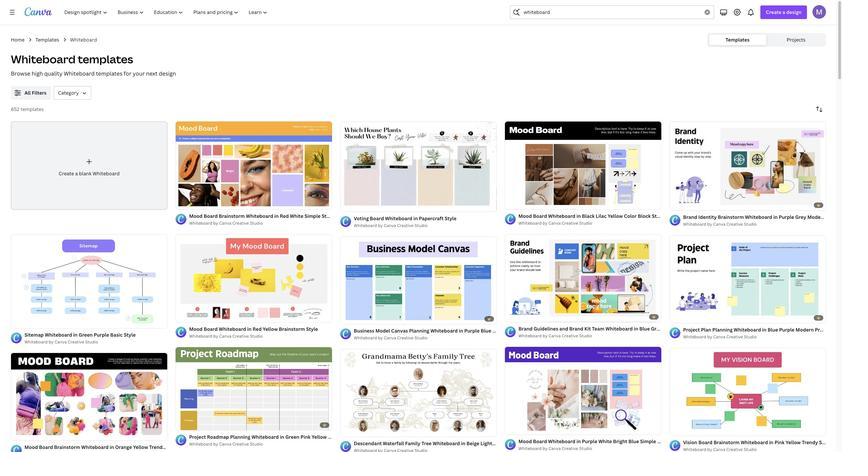 Task type: locate. For each thing, give the bounding box(es) containing it.
stickers for st
[[820, 439, 838, 446]]

None search field
[[511, 5, 715, 19]]

green
[[79, 332, 93, 338], [286, 434, 300, 440]]

mood board whiteboard in black lilac yellow color block style image
[[505, 121, 662, 209]]

mood
[[189, 213, 203, 219], [519, 213, 532, 219], [189, 326, 203, 332], [519, 438, 532, 445], [25, 444, 38, 451]]

0 vertical spatial templates
[[78, 52, 133, 66]]

brand
[[684, 214, 698, 220], [519, 326, 533, 332], [570, 326, 584, 332]]

0 horizontal spatial planning
[[230, 434, 251, 440]]

mood inside mood board brainstorm whiteboard in red white simple style whiteboard by canva creative studio
[[189, 213, 203, 219]]

basic
[[110, 332, 123, 338]]

brainstorm
[[219, 213, 245, 219], [718, 214, 744, 220], [279, 326, 305, 332], [714, 439, 740, 446], [54, 444, 80, 451]]

canva inside brand guidelines and brand kit team whiteboard in blue grey modern professional style whiteboard by canva creative studio
[[549, 333, 561, 339]]

1 horizontal spatial planning
[[409, 328, 430, 334]]

studio inside mood board whiteboard in black lilac yellow color block style whiteboard by canva creative studio
[[580, 220, 593, 226]]

templates for 652
[[21, 106, 44, 112]]

0 vertical spatial a
[[783, 9, 786, 15]]

0 horizontal spatial pink
[[301, 434, 311, 440]]

all filters button
[[11, 86, 51, 100]]

brainstorm inside the brand identity brainstorm whiteboard in purple grey modern profess whiteboard by canva creative studio
[[718, 214, 744, 220]]

trendy for orange
[[149, 444, 165, 451]]

professional
[[683, 326, 712, 332], [512, 328, 541, 334]]

studio down papercraft
[[415, 223, 428, 228]]

yellow
[[608, 213, 623, 219], [263, 326, 278, 332], [312, 434, 327, 440], [786, 439, 801, 446], [133, 444, 148, 451]]

brainstorm for brand identity brainstorm whiteboard in purple grey modern profess whiteboard by canva creative studio
[[718, 214, 744, 220]]

canva inside mood board whiteboard in red yellow brainstorm style whiteboard by canva creative studio
[[219, 333, 232, 339]]

creative inside mood board brainstorm whiteboard in red white simple style whiteboard by canva creative studio
[[233, 220, 249, 226]]

2 horizontal spatial grey
[[796, 214, 807, 220]]

modern
[[808, 214, 826, 220], [664, 326, 682, 332], [796, 327, 814, 333], [493, 328, 511, 334]]

color left block
[[624, 213, 637, 219]]

studio down business model canvas planning whiteboard in purple blue modern professional style link
[[415, 335, 428, 341]]

studio down mood board whiteboard in purple white bright blue simple style 'link' on the bottom of the page
[[580, 446, 593, 451]]

color left blocks
[[346, 434, 359, 440]]

create a blank whiteboard link
[[11, 122, 168, 210]]

blank
[[79, 170, 92, 177]]

in inside sitemap whiteboard in green purple basic style whiteboard by canva creative studio
[[73, 332, 78, 338]]

1 vertical spatial a
[[75, 170, 78, 177]]

0 horizontal spatial templates
[[35, 36, 59, 43]]

1 horizontal spatial trendy
[[803, 439, 819, 446]]

in inside project roadmap planning whiteboard in green pink yellow spaced color blocks style whiteboard by canva creative studio
[[280, 434, 284, 440]]

0 horizontal spatial a
[[75, 170, 78, 177]]

maria williams image
[[813, 5, 827, 19]]

a
[[783, 9, 786, 15], [75, 170, 78, 177]]

1 horizontal spatial color
[[624, 213, 637, 219]]

board for mood board whiteboard in red yellow brainstorm style
[[204, 326, 218, 332]]

grey inside brand guidelines and brand kit team whiteboard in blue grey modern professional style whiteboard by canva creative studio
[[652, 326, 663, 332]]

purple
[[779, 214, 795, 220], [780, 327, 795, 333], [465, 328, 480, 334], [94, 332, 109, 338], [582, 438, 598, 445]]

planning for canva
[[713, 327, 733, 333]]

style inside business model canvas planning whiteboard in purple blue modern professional style whiteboard by canva creative studio
[[542, 328, 554, 334]]

planning
[[713, 327, 733, 333], [409, 328, 430, 334], [230, 434, 251, 440]]

whiteboard by canva creative studio link for yellow
[[189, 333, 318, 340]]

purple inside project plan planning whiteboard in blue purple modern professiona whiteboard by canva creative studio
[[780, 327, 795, 333]]

0 horizontal spatial stickers
[[167, 444, 185, 451]]

all filters
[[25, 90, 46, 96]]

0 vertical spatial design
[[787, 9, 802, 15]]

whiteboard by canva creative studio link for white
[[519, 445, 662, 452]]

0 vertical spatial green
[[79, 332, 93, 338]]

by inside project plan planning whiteboard in blue purple modern professiona whiteboard by canva creative studio
[[708, 334, 713, 340]]

1 horizontal spatial design
[[787, 9, 802, 15]]

1 horizontal spatial project
[[684, 327, 700, 333]]

2 horizontal spatial planning
[[713, 327, 733, 333]]

trendy left 'st'
[[803, 439, 819, 446]]

project inside project roadmap planning whiteboard in green pink yellow spaced color blocks style whiteboard by canva creative studio
[[189, 434, 206, 440]]

canva inside voting board whiteboard in papercraft style whiteboard by canva creative studio
[[384, 223, 396, 228]]

brand guidelines and brand kit team whiteboard in blue grey modern professional style link
[[519, 325, 725, 333]]

1 vertical spatial green
[[286, 434, 300, 440]]

guidelines
[[534, 326, 559, 332]]

whiteboard by canva creative studio link for style
[[354, 222, 457, 229]]

modern inside brand guidelines and brand kit team whiteboard in blue grey modern professional style whiteboard by canva creative studio
[[664, 326, 682, 332]]

brand left identity
[[684, 214, 698, 220]]

0 vertical spatial white
[[290, 213, 304, 219]]

1 horizontal spatial grey
[[652, 326, 663, 332]]

yellow inside mood board whiteboard in red yellow brainstorm style whiteboard by canva creative studio
[[263, 326, 278, 332]]

canva inside mood board whiteboard in black lilac yellow color block style whiteboard by canva creative studio
[[549, 220, 561, 226]]

studio down sitemap whiteboard in green purple basic style link
[[85, 339, 98, 345]]

project
[[684, 327, 700, 333], [189, 434, 206, 440]]

planning inside project roadmap planning whiteboard in green pink yellow spaced color blocks style whiteboard by canva creative studio
[[230, 434, 251, 440]]

1 horizontal spatial green
[[286, 434, 300, 440]]

studio down kit
[[580, 333, 593, 339]]

white inside mood board whiteboard in purple white bright blue simple style whiteboard by canva creative studio
[[599, 438, 612, 445]]

1 horizontal spatial white
[[599, 438, 612, 445]]

planning right the plan
[[713, 327, 733, 333]]

1 horizontal spatial simple
[[641, 438, 657, 445]]

creative inside mood board whiteboard in red yellow brainstorm style whiteboard by canva creative studio
[[233, 333, 249, 339]]

red
[[280, 213, 289, 219], [253, 326, 262, 332]]

0 vertical spatial simple
[[305, 213, 321, 219]]

project for project plan planning whiteboard in blue purple modern professiona
[[684, 327, 700, 333]]

planning right canvas
[[409, 328, 430, 334]]

top level navigation element
[[60, 5, 274, 19]]

templates
[[78, 52, 133, 66], [96, 70, 122, 77], [21, 106, 44, 112]]

0 horizontal spatial color
[[346, 434, 359, 440]]

0 horizontal spatial professional
[[512, 328, 541, 334]]

brand left kit
[[570, 326, 584, 332]]

blocks
[[360, 434, 376, 440]]

yellow inside "link"
[[133, 444, 148, 451]]

by inside the brand identity brainstorm whiteboard in purple grey modern profess whiteboard by canva creative studio
[[708, 221, 713, 227]]

purple inside sitemap whiteboard in green purple basic style whiteboard by canva creative studio
[[94, 332, 109, 338]]

canva inside mood board whiteboard in purple white bright blue simple style whiteboard by canva creative studio
[[549, 446, 561, 451]]

pink inside the vision board brainstorm whiteboard in pink yellow trendy stickers st link
[[775, 439, 785, 446]]

mood inside mood board whiteboard in purple white bright blue simple style whiteboard by canva creative studio
[[519, 438, 532, 445]]

a left blank
[[75, 170, 78, 177]]

design right next
[[159, 70, 176, 77]]

1 horizontal spatial a
[[783, 9, 786, 15]]

templates left for
[[96, 70, 122, 77]]

brand left guidelines
[[519, 326, 533, 332]]

modern inside the brand identity brainstorm whiteboard in purple grey modern profess whiteboard by canva creative studio
[[808, 214, 826, 220]]

0 horizontal spatial red
[[253, 326, 262, 332]]

0 horizontal spatial create
[[59, 170, 74, 177]]

modern inside business model canvas planning whiteboard in purple blue modern professional style whiteboard by canva creative studio
[[493, 328, 511, 334]]

mood board brainstorm whiteboard in orange yellow trendy stickers style image
[[11, 353, 168, 441]]

mood board whiteboard in purple white bright blue simple style image
[[505, 347, 662, 435]]

block
[[638, 213, 651, 219]]

color inside mood board whiteboard in black lilac yellow color block style whiteboard by canva creative studio
[[624, 213, 637, 219]]

in inside project plan planning whiteboard in blue purple modern professiona whiteboard by canva creative studio
[[763, 327, 767, 333]]

by inside mood board whiteboard in red yellow brainstorm style whiteboard by canva creative studio
[[213, 333, 218, 339]]

0 horizontal spatial white
[[290, 213, 304, 219]]

sitemap whiteboard in green purple basic style image
[[11, 234, 168, 329]]

studio down mood board brainstorm whiteboard in red white simple style link
[[250, 220, 263, 226]]

0 horizontal spatial grey
[[510, 440, 521, 447]]

white
[[290, 213, 304, 219], [599, 438, 612, 445]]

trendy inside "link"
[[149, 444, 165, 451]]

Search search field
[[524, 6, 701, 19]]

category
[[58, 90, 79, 96]]

stickers for style
[[167, 444, 185, 451]]

planning right roadmap
[[230, 434, 251, 440]]

creative inside mood board whiteboard in black lilac yellow color block style whiteboard by canva creative studio
[[562, 220, 579, 226]]

bright
[[614, 438, 628, 445]]

creative
[[233, 220, 249, 226], [562, 220, 579, 226], [727, 221, 743, 227], [397, 223, 414, 228], [562, 333, 579, 339], [233, 333, 249, 339], [727, 334, 743, 340], [397, 335, 414, 341], [68, 339, 84, 345], [233, 441, 249, 447], [562, 446, 579, 451]]

mood board whiteboard in purple white bright blue simple style whiteboard by canva creative studio
[[519, 438, 670, 451]]

sitemap
[[25, 332, 44, 338]]

1 vertical spatial templates
[[96, 70, 122, 77]]

a up projects "link"
[[783, 9, 786, 15]]

0 horizontal spatial trendy
[[149, 444, 165, 451]]

business model canvas planning whiteboard in purple blue modern professional style image
[[341, 236, 497, 324]]

studio down black
[[580, 220, 593, 226]]

canva inside the brand identity brainstorm whiteboard in purple grey modern profess whiteboard by canva creative studio
[[714, 221, 726, 227]]

by inside mood board whiteboard in black lilac yellow color block style whiteboard by canva creative studio
[[543, 220, 548, 226]]

brainstorm for vision board brainstorm whiteboard in pink yellow trendy stickers st
[[714, 439, 740, 446]]

by inside mood board whiteboard in purple white bright blue simple style whiteboard by canva creative studio
[[543, 446, 548, 451]]

green inside sitemap whiteboard in green purple basic style whiteboard by canva creative studio
[[79, 332, 93, 338]]

0 horizontal spatial brand
[[519, 326, 533, 332]]

0 horizontal spatial green
[[79, 332, 93, 338]]

modern inside project plan planning whiteboard in blue purple modern professiona whiteboard by canva creative studio
[[796, 327, 814, 333]]

board
[[204, 213, 218, 219], [533, 213, 547, 219], [370, 215, 384, 222], [204, 326, 218, 332], [533, 438, 547, 445], [699, 439, 713, 446], [39, 444, 53, 451]]

studio inside mood board brainstorm whiteboard in red white simple style whiteboard by canva creative studio
[[250, 220, 263, 226]]

style
[[322, 213, 334, 219], [652, 213, 664, 219], [445, 215, 457, 222], [713, 326, 725, 332], [306, 326, 318, 332], [542, 328, 554, 334], [124, 332, 136, 338], [377, 434, 389, 440], [658, 438, 670, 445], [559, 440, 571, 447], [186, 444, 198, 451]]

brainstorm inside mood board brainstorm whiteboard in red white simple style whiteboard by canva creative studio
[[219, 213, 245, 219]]

2 templates from the left
[[726, 36, 750, 43]]

grey for descendant waterfall family tree whiteboard in beige light brown grey delicate muted style
[[510, 440, 521, 447]]

in
[[275, 213, 279, 219], [577, 213, 581, 219], [774, 214, 778, 220], [414, 215, 418, 222], [634, 326, 639, 332], [247, 326, 252, 332], [763, 327, 767, 333], [459, 328, 464, 334], [73, 332, 78, 338], [280, 434, 284, 440], [577, 438, 581, 445], [770, 439, 774, 446], [461, 440, 466, 447], [110, 444, 114, 451]]

projects
[[787, 36, 806, 43]]

1 horizontal spatial templates
[[726, 36, 750, 43]]

project roadmap planning whiteboard in green pink yellow spaced color blocks style image
[[176, 347, 332, 431]]

identity
[[699, 214, 717, 220]]

create a blank whiteboard
[[59, 170, 120, 177]]

studio down mood board whiteboard in red yellow brainstorm style link
[[250, 333, 263, 339]]

project roadmap planning whiteboard in green pink yellow spaced color blocks style whiteboard by canva creative studio
[[189, 434, 389, 447]]

board inside mood board whiteboard in purple white bright blue simple style whiteboard by canva creative studio
[[533, 438, 547, 445]]

whiteboard by canva creative studio link for lilac
[[519, 220, 662, 227]]

style inside brand guidelines and brand kit team whiteboard in blue grey modern professional style whiteboard by canva creative studio
[[713, 326, 725, 332]]

yellow inside project roadmap planning whiteboard in green pink yellow spaced color blocks style whiteboard by canva creative studio
[[312, 434, 327, 440]]

0 vertical spatial grey
[[796, 214, 807, 220]]

lilac
[[596, 213, 607, 219]]

brown
[[494, 440, 509, 447]]

delicate
[[522, 440, 541, 447]]

brainstorm for mood board brainstorm whiteboard in red white simple style whiteboard by canva creative studio
[[219, 213, 245, 219]]

1 vertical spatial create
[[59, 170, 74, 177]]

1 vertical spatial color
[[346, 434, 359, 440]]

in inside voting board whiteboard in papercraft style whiteboard by canva creative studio
[[414, 215, 418, 222]]

1 vertical spatial simple
[[641, 438, 657, 445]]

home link
[[11, 36, 25, 44]]

in inside business model canvas planning whiteboard in purple blue modern professional style whiteboard by canva creative studio
[[459, 328, 464, 334]]

brainstorm for mood board brainstorm whiteboard in orange yellow trendy stickers style
[[54, 444, 80, 451]]

1 horizontal spatial create
[[767, 9, 782, 15]]

0 horizontal spatial design
[[159, 70, 176, 77]]

yellow inside mood board whiteboard in black lilac yellow color block style whiteboard by canva creative studio
[[608, 213, 623, 219]]

whiteboard by canva creative studio link for red
[[189, 220, 332, 227]]

simple
[[305, 213, 321, 219], [641, 438, 657, 445]]

studio down project plan planning whiteboard in blue purple modern professiona link
[[744, 334, 757, 340]]

1 vertical spatial project
[[189, 434, 206, 440]]

whiteboard by canva creative studio link
[[189, 220, 332, 227], [519, 220, 662, 227], [684, 221, 827, 228], [354, 222, 457, 229], [519, 333, 662, 340], [189, 333, 318, 340], [684, 334, 827, 341], [354, 335, 497, 342], [25, 339, 136, 346], [189, 441, 332, 448], [519, 445, 662, 452]]

templates
[[35, 36, 59, 43], [726, 36, 750, 43]]

color
[[624, 213, 637, 219], [346, 434, 359, 440]]

1 vertical spatial red
[[253, 326, 262, 332]]

0 vertical spatial create
[[767, 9, 782, 15]]

board for mood board whiteboard in black lilac yellow color block style
[[533, 213, 547, 219]]

light
[[481, 440, 493, 447]]

voting board whiteboard in papercraft style image
[[341, 122, 497, 211]]

0 horizontal spatial simple
[[305, 213, 321, 219]]

templates down all filters button
[[21, 106, 44, 112]]

1 horizontal spatial stickers
[[820, 439, 838, 446]]

board for voting board whiteboard in papercraft style
[[370, 215, 384, 222]]

your
[[133, 70, 145, 77]]

high
[[32, 70, 43, 77]]

0 vertical spatial red
[[280, 213, 289, 219]]

style inside mood board whiteboard in red yellow brainstorm style whiteboard by canva creative studio
[[306, 326, 318, 332]]

stickers inside the vision board brainstorm whiteboard in pink yellow trendy stickers st link
[[820, 439, 838, 446]]

mood board brainstorm whiteboard in red white simple style image
[[176, 121, 332, 209]]

kit
[[585, 326, 591, 332]]

design
[[787, 9, 802, 15], [159, 70, 176, 77]]

2 vertical spatial grey
[[510, 440, 521, 447]]

studio down project roadmap planning whiteboard in green pink yellow spaced color blocks style link
[[250, 441, 263, 447]]

board inside mood board brainstorm whiteboard in red white simple style whiteboard by canva creative studio
[[204, 213, 218, 219]]

652
[[11, 106, 19, 112]]

2 vertical spatial templates
[[21, 106, 44, 112]]

652 templates
[[11, 106, 44, 112]]

by inside sitemap whiteboard in green purple basic style whiteboard by canva creative studio
[[49, 339, 54, 345]]

project left the plan
[[684, 327, 700, 333]]

pink
[[301, 434, 311, 440], [775, 439, 785, 446]]

templates for whiteboard
[[78, 52, 133, 66]]

2 horizontal spatial brand
[[684, 214, 698, 220]]

style inside mood board whiteboard in purple white bright blue simple style whiteboard by canva creative studio
[[658, 438, 670, 445]]

studio down brand identity brainstorm whiteboard in purple grey modern profess link in the top right of the page
[[744, 221, 757, 227]]

blue inside project plan planning whiteboard in blue purple modern professiona whiteboard by canva creative studio
[[768, 327, 779, 333]]

1 horizontal spatial brand
[[570, 326, 584, 332]]

blue
[[640, 326, 650, 332], [768, 327, 779, 333], [481, 328, 492, 334], [629, 438, 639, 445]]

mood board brainstorm whiteboard in orange yellow trendy stickers style
[[25, 444, 198, 451]]

stickers inside mood board brainstorm whiteboard in orange yellow trendy stickers style "link"
[[167, 444, 185, 451]]

1 vertical spatial grey
[[652, 326, 663, 332]]

1 horizontal spatial red
[[280, 213, 289, 219]]

create inside dropdown button
[[767, 9, 782, 15]]

descendant waterfall family tree whiteboard in beige light brown grey delicate muted style image
[[341, 349, 497, 437]]

templates up for
[[78, 52, 133, 66]]

by inside business model canvas planning whiteboard in purple blue modern professional style whiteboard by canva creative studio
[[378, 335, 383, 341]]

canvas
[[392, 328, 408, 334]]

yellow for mood board brainstorm whiteboard in orange yellow trendy stickers style
[[133, 444, 148, 451]]

whiteboard by canva creative studio link for blue
[[684, 334, 827, 341]]

trendy
[[803, 439, 819, 446], [149, 444, 165, 451]]

0 vertical spatial color
[[624, 213, 637, 219]]

1 vertical spatial white
[[599, 438, 612, 445]]

creative inside business model canvas planning whiteboard in purple blue modern professional style whiteboard by canva creative studio
[[397, 335, 414, 341]]

canva inside sitemap whiteboard in green purple basic style whiteboard by canva creative studio
[[55, 339, 67, 345]]

project plan planning whiteboard in blue purple modern professiona whiteboard by canva creative studio
[[684, 327, 843, 340]]

mood board brainstorm whiteboard in red white simple style whiteboard by canva creative studio
[[189, 213, 334, 226]]

mood inside mood board whiteboard in black lilac yellow color block style whiteboard by canva creative studio
[[519, 213, 532, 219]]

browse
[[11, 70, 30, 77]]

professional inside brand guidelines and brand kit team whiteboard in blue grey modern professional style whiteboard by canva creative studio
[[683, 326, 712, 332]]

0 horizontal spatial project
[[189, 434, 206, 440]]

1 horizontal spatial pink
[[775, 439, 785, 446]]

0 vertical spatial project
[[684, 327, 700, 333]]

in inside mood board whiteboard in red yellow brainstorm style whiteboard by canva creative studio
[[247, 326, 252, 332]]

vision board brainstorm whiteboard in pink yellow trendy stickers st
[[684, 439, 843, 446]]

in inside "link"
[[110, 444, 114, 451]]

design left the "maria williams" image
[[787, 9, 802, 15]]

st
[[839, 439, 843, 446]]

studio inside mood board whiteboard in purple white bright blue simple style whiteboard by canva creative studio
[[580, 446, 593, 451]]

board for mood board brainstorm whiteboard in red white simple style
[[204, 213, 218, 219]]

trendy right 'orange'
[[149, 444, 165, 451]]

project left roadmap
[[189, 434, 206, 440]]

board inside voting board whiteboard in papercraft style whiteboard by canva creative studio
[[370, 215, 384, 222]]

1 vertical spatial design
[[159, 70, 176, 77]]

mood for mood board whiteboard in purple white bright blue simple style
[[519, 438, 532, 445]]

project plan planning whiteboard in blue purple modern professiona link
[[684, 326, 843, 334]]

1 horizontal spatial professional
[[683, 326, 712, 332]]

studio
[[250, 220, 263, 226], [580, 220, 593, 226], [744, 221, 757, 227], [415, 223, 428, 228], [580, 333, 593, 339], [250, 333, 263, 339], [744, 334, 757, 340], [415, 335, 428, 341], [85, 339, 98, 345], [250, 441, 263, 447], [580, 446, 593, 451]]

create for create a design
[[767, 9, 782, 15]]

canva inside business model canvas planning whiteboard in purple blue modern professional style whiteboard by canva creative studio
[[384, 335, 396, 341]]

create
[[767, 9, 782, 15], [59, 170, 74, 177]]

creative inside project plan planning whiteboard in blue purple modern professiona whiteboard by canva creative studio
[[727, 334, 743, 340]]

create for create a blank whiteboard
[[59, 170, 74, 177]]



Task type: vqa. For each thing, say whether or not it's contained in the screenshot.
How To Invite Your Team And Collaborate On Designs Featured Image
no



Task type: describe. For each thing, give the bounding box(es) containing it.
creative inside voting board whiteboard in papercraft style whiteboard by canva creative studio
[[397, 223, 414, 228]]

studio inside project roadmap planning whiteboard in green pink yellow spaced color blocks style whiteboard by canva creative studio
[[250, 441, 263, 447]]

tree
[[422, 440, 432, 447]]

blue inside brand guidelines and brand kit team whiteboard in blue grey modern professional style whiteboard by canva creative studio
[[640, 326, 650, 332]]

voting board whiteboard in papercraft style whiteboard by canva creative studio
[[354, 215, 457, 228]]

grey for brand guidelines and brand kit team whiteboard in blue grey modern professional style whiteboard by canva creative studio
[[652, 326, 663, 332]]

for
[[124, 70, 131, 77]]

style inside project roadmap planning whiteboard in green pink yellow spaced color blocks style whiteboard by canva creative studio
[[377, 434, 389, 440]]

design inside whiteboard templates browse high quality whiteboard templates for your next design
[[159, 70, 176, 77]]

sitemap whiteboard in green purple basic style link
[[25, 331, 136, 339]]

model
[[376, 328, 390, 334]]

voting board whiteboard in papercraft style link
[[354, 215, 457, 222]]

profess
[[827, 214, 843, 220]]

planning for style
[[230, 434, 251, 440]]

mood inside "link"
[[25, 444, 38, 451]]

voting
[[354, 215, 369, 222]]

sitemap whiteboard in green purple basic style whiteboard by canva creative studio
[[25, 332, 136, 345]]

Sort by button
[[813, 102, 827, 116]]

family
[[405, 440, 421, 447]]

creative inside project roadmap planning whiteboard in green pink yellow spaced color blocks style whiteboard by canva creative studio
[[233, 441, 249, 447]]

templates link
[[35, 36, 59, 44]]

professional inside business model canvas planning whiteboard in purple blue modern professional style whiteboard by canva creative studio
[[512, 328, 541, 334]]

whiteboard by canva creative studio link for purple
[[684, 221, 827, 228]]

simple inside mood board brainstorm whiteboard in red white simple style whiteboard by canva creative studio
[[305, 213, 321, 219]]

purple inside mood board whiteboard in purple white bright blue simple style whiteboard by canva creative studio
[[582, 438, 598, 445]]

creative inside the brand identity brainstorm whiteboard in purple grey modern profess whiteboard by canva creative studio
[[727, 221, 743, 227]]

project for project roadmap planning whiteboard in green pink yellow spaced color blocks style
[[189, 434, 206, 440]]

brand for brand guidelines and brand kit team whiteboard in blue grey modern professional style
[[519, 326, 533, 332]]

home
[[11, 36, 25, 43]]

creative inside brand guidelines and brand kit team whiteboard in blue grey modern professional style whiteboard by canva creative studio
[[562, 333, 579, 339]]

in inside the brand identity brainstorm whiteboard in purple grey modern profess whiteboard by canva creative studio
[[774, 214, 778, 220]]

canva inside project roadmap planning whiteboard in green pink yellow spaced color blocks style whiteboard by canva creative studio
[[219, 441, 232, 447]]

color inside project roadmap planning whiteboard in green pink yellow spaced color blocks style whiteboard by canva creative studio
[[346, 434, 359, 440]]

red inside mood board brainstorm whiteboard in red white simple style whiteboard by canva creative studio
[[280, 213, 289, 219]]

canva inside project plan planning whiteboard in blue purple modern professiona whiteboard by canva creative studio
[[714, 334, 726, 340]]

brand guidelines and brand kit team whiteboard in blue grey modern professional style image
[[505, 234, 662, 322]]

by inside brand guidelines and brand kit team whiteboard in blue grey modern professional style whiteboard by canva creative studio
[[543, 333, 548, 339]]

project plan planning whiteboard in blue purple modern professional style image
[[670, 235, 827, 323]]

business model canvas planning whiteboard in purple blue modern professional style link
[[354, 327, 554, 335]]

studio inside the brand identity brainstorm whiteboard in purple grey modern profess whiteboard by canva creative studio
[[744, 221, 757, 227]]

vision board brainstorm whiteboard in pink yellow trendy stickers style image
[[670, 348, 827, 436]]

a for blank
[[75, 170, 78, 177]]

style inside descendant waterfall family tree whiteboard in beige light brown grey delicate muted style link
[[559, 440, 571, 447]]

planning inside business model canvas planning whiteboard in purple blue modern professional style whiteboard by canva creative studio
[[409, 328, 430, 334]]

creative inside mood board whiteboard in purple white bright blue simple style whiteboard by canva creative studio
[[562, 446, 579, 451]]

business
[[354, 328, 375, 334]]

muted
[[542, 440, 557, 447]]

studio inside business model canvas planning whiteboard in purple blue modern professional style whiteboard by canva creative studio
[[415, 335, 428, 341]]

red inside mood board whiteboard in red yellow brainstorm style whiteboard by canva creative studio
[[253, 326, 262, 332]]

studio inside voting board whiteboard in papercraft style whiteboard by canva creative studio
[[415, 223, 428, 228]]

style inside mood board brainstorm whiteboard in orange yellow trendy stickers style "link"
[[186, 444, 198, 451]]

brand identity brainstorm whiteboard in purple grey modern profess whiteboard by canva creative studio
[[684, 214, 843, 227]]

black
[[582, 213, 595, 219]]

create a blank whiteboard element
[[11, 122, 168, 210]]

plan
[[702, 327, 712, 333]]

style inside sitemap whiteboard in green purple basic style whiteboard by canva creative studio
[[124, 332, 136, 338]]

descendant waterfall family tree whiteboard in beige light brown grey delicate muted style link
[[354, 440, 571, 447]]

yellow for vision board brainstorm whiteboard in pink yellow trendy stickers st
[[786, 439, 801, 446]]

vision board brainstorm whiteboard in pink yellow trendy stickers st link
[[684, 439, 843, 446]]

brainstorm inside mood board whiteboard in red yellow brainstorm style whiteboard by canva creative studio
[[279, 326, 305, 332]]

roadmap
[[207, 434, 229, 440]]

board for mood board whiteboard in purple white bright blue simple style
[[533, 438, 547, 445]]

brand identity brainstorm whiteboard in purple grey modern professional style image
[[670, 122, 827, 210]]

all
[[25, 90, 31, 96]]

mood board whiteboard in red yellow brainstorm style link
[[189, 326, 318, 333]]

category button
[[54, 86, 91, 100]]

create a design button
[[761, 5, 808, 19]]

in inside mood board whiteboard in black lilac yellow color block style whiteboard by canva creative studio
[[577, 213, 581, 219]]

waterfall
[[383, 440, 404, 447]]

mood board brainstorm whiteboard in orange yellow trendy stickers style link
[[25, 444, 198, 451]]

trendy for pink
[[803, 439, 819, 446]]

project roadmap planning whiteboard in green pink yellow spaced color blocks style link
[[189, 433, 389, 441]]

studio inside sitemap whiteboard in green purple basic style whiteboard by canva creative studio
[[85, 339, 98, 345]]

mood for mood board brainstorm whiteboard in red white simple style
[[189, 213, 203, 219]]

grey inside the brand identity brainstorm whiteboard in purple grey modern profess whiteboard by canva creative studio
[[796, 214, 807, 220]]

professiona
[[816, 327, 843, 333]]

creative inside sitemap whiteboard in green purple basic style whiteboard by canva creative studio
[[68, 339, 84, 345]]

yellow for mood board whiteboard in black lilac yellow color block style whiteboard by canva creative studio
[[608, 213, 623, 219]]

studio inside project plan planning whiteboard in blue purple modern professiona whiteboard by canva creative studio
[[744, 334, 757, 340]]

mood board whiteboard in purple white bright blue simple style link
[[519, 438, 670, 445]]

orange
[[115, 444, 132, 451]]

studio inside mood board whiteboard in red yellow brainstorm style whiteboard by canva creative studio
[[250, 333, 263, 339]]

mood board whiteboard in red yellow brainstorm style image
[[176, 234, 332, 322]]

board inside "link"
[[39, 444, 53, 451]]

spaced
[[328, 434, 345, 440]]

whiteboard templates browse high quality whiteboard templates for your next design
[[11, 52, 176, 77]]

a for design
[[783, 9, 786, 15]]

business model canvas planning whiteboard in purple blue modern professional style whiteboard by canva creative studio
[[354, 328, 554, 341]]

blue inside mood board whiteboard in purple white bright blue simple style whiteboard by canva creative studio
[[629, 438, 639, 445]]

mood board brainstorm whiteboard in red white simple style link
[[189, 212, 334, 220]]

quality
[[44, 70, 62, 77]]

blue inside business model canvas planning whiteboard in purple blue modern professional style whiteboard by canva creative studio
[[481, 328, 492, 334]]

filters
[[32, 90, 46, 96]]

canva inside mood board brainstorm whiteboard in red white simple style whiteboard by canva creative studio
[[219, 220, 232, 226]]

mood board whiteboard in black lilac yellow color block style whiteboard by canva creative studio
[[519, 213, 664, 226]]

next
[[146, 70, 158, 77]]

by inside project roadmap planning whiteboard in green pink yellow spaced color blocks style whiteboard by canva creative studio
[[213, 441, 218, 447]]

beige
[[467, 440, 480, 447]]

descendant waterfall family tree whiteboard in beige light brown grey delicate muted style
[[354, 440, 571, 447]]

style inside voting board whiteboard in papercraft style whiteboard by canva creative studio
[[445, 215, 457, 222]]

whiteboard by canva creative studio link for green
[[189, 441, 332, 448]]

team
[[593, 326, 605, 332]]

mood for mood board whiteboard in black lilac yellow color block style
[[519, 213, 532, 219]]

brand identity brainstorm whiteboard in purple grey modern profess link
[[684, 213, 843, 221]]

descendant
[[354, 440, 382, 447]]

mood board whiteboard in red yellow brainstorm style whiteboard by canva creative studio
[[189, 326, 318, 339]]

white inside mood board brainstorm whiteboard in red white simple style whiteboard by canva creative studio
[[290, 213, 304, 219]]

in inside mood board brainstorm whiteboard in red white simple style whiteboard by canva creative studio
[[275, 213, 279, 219]]

purple inside business model canvas planning whiteboard in purple blue modern professional style whiteboard by canva creative studio
[[465, 328, 480, 334]]

1 templates from the left
[[35, 36, 59, 43]]

studio inside brand guidelines and brand kit team whiteboard in blue grey modern professional style whiteboard by canva creative studio
[[580, 333, 593, 339]]

purple inside the brand identity brainstorm whiteboard in purple grey modern profess whiteboard by canva creative studio
[[779, 214, 795, 220]]

create a design
[[767, 9, 802, 15]]

whiteboard by canva creative studio link for in
[[354, 335, 497, 342]]

mood board whiteboard in black lilac yellow color block style link
[[519, 212, 664, 220]]

green inside project roadmap planning whiteboard in green pink yellow spaced color blocks style whiteboard by canva creative studio
[[286, 434, 300, 440]]

design inside dropdown button
[[787, 9, 802, 15]]

whiteboard by canva creative studio link for team
[[519, 333, 662, 340]]

whiteboard inside "link"
[[81, 444, 109, 451]]

papercraft
[[419, 215, 444, 222]]

and
[[560, 326, 569, 332]]

style inside mood board whiteboard in black lilac yellow color block style whiteboard by canva creative studio
[[652, 213, 664, 219]]

by inside mood board brainstorm whiteboard in red white simple style whiteboard by canva creative studio
[[213, 220, 218, 226]]

simple inside mood board whiteboard in purple white bright blue simple style whiteboard by canva creative studio
[[641, 438, 657, 445]]

in inside brand guidelines and brand kit team whiteboard in blue grey modern professional style whiteboard by canva creative studio
[[634, 326, 639, 332]]

pink inside project roadmap planning whiteboard in green pink yellow spaced color blocks style whiteboard by canva creative studio
[[301, 434, 311, 440]]

whiteboard by canva creative studio link for basic
[[25, 339, 136, 346]]

mood for mood board whiteboard in red yellow brainstorm style
[[189, 326, 203, 332]]

projects link
[[768, 34, 825, 45]]

vision
[[684, 439, 698, 446]]

brand for brand identity brainstorm whiteboard in purple grey modern profess
[[684, 214, 698, 220]]

in inside mood board whiteboard in purple white bright blue simple style whiteboard by canva creative studio
[[577, 438, 581, 445]]

style inside mood board brainstorm whiteboard in red white simple style whiteboard by canva creative studio
[[322, 213, 334, 219]]

brand guidelines and brand kit team whiteboard in blue grey modern professional style whiteboard by canva creative studio
[[519, 326, 725, 339]]



